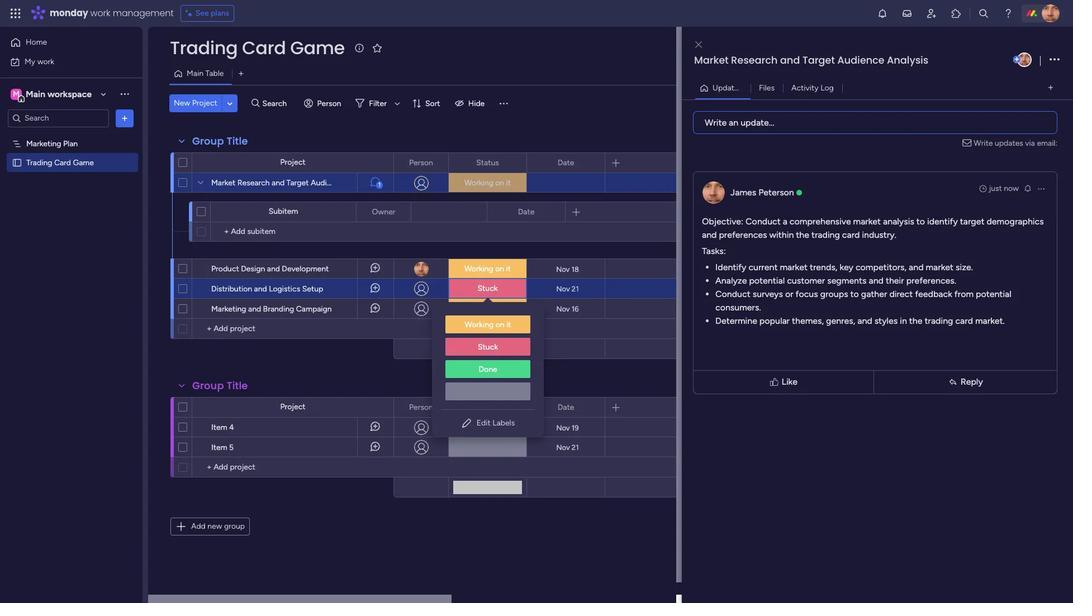 Task type: locate. For each thing, give the bounding box(es) containing it.
0 horizontal spatial analysis
[[346, 178, 375, 188]]

styles
[[875, 316, 898, 326]]

campaign
[[296, 305, 332, 314]]

0 horizontal spatial market
[[211, 178, 236, 188]]

1 vertical spatial 1
[[378, 182, 381, 188]]

0 vertical spatial person
[[317, 99, 341, 108]]

marketing down distribution
[[211, 305, 246, 314]]

trading right public board icon
[[26, 158, 52, 167]]

21 down 18
[[572, 285, 579, 293]]

dapulse addbtn image
[[1014, 56, 1021, 63]]

market
[[694, 53, 729, 67], [211, 178, 236, 188]]

distribution and logistics setup
[[211, 285, 323, 294]]

an
[[729, 117, 739, 128]]

nov left 19 on the bottom right of the page
[[557, 424, 570, 432]]

and inside field
[[780, 53, 800, 67]]

audience down notifications image
[[838, 53, 885, 67]]

1 horizontal spatial list box
[[432, 307, 544, 410]]

logistics
[[269, 285, 300, 294]]

1 button
[[357, 173, 394, 193]]

now
[[1004, 184, 1019, 193]]

edit
[[477, 419, 491, 428]]

target inside field
[[803, 53, 835, 67]]

2 stuck from the top
[[478, 343, 498, 352]]

group title field down angle down icon
[[190, 134, 251, 149]]

working on it
[[465, 178, 511, 188], [465, 264, 511, 274], [465, 304, 511, 314], [465, 320, 511, 330]]

0 vertical spatial card
[[842, 230, 860, 240]]

focus
[[796, 289, 818, 299]]

trading card game down marketing plan
[[26, 158, 94, 167]]

person inside person popup button
[[317, 99, 341, 108]]

marketing for marketing plan
[[26, 139, 61, 148]]

nov for marketing and branding campaign
[[557, 305, 570, 313]]

my work button
[[7, 53, 120, 71]]

target up subitem
[[287, 178, 309, 188]]

research up subitem
[[237, 178, 270, 188]]

write an update... button
[[693, 111, 1058, 134]]

1 vertical spatial market research and target audience analysis
[[211, 178, 375, 188]]

1 horizontal spatial work
[[90, 7, 110, 20]]

0 vertical spatial options image
[[1050, 52, 1060, 67]]

1 vertical spatial person field
[[407, 402, 436, 414]]

1 vertical spatial options image
[[119, 113, 130, 124]]

0 vertical spatial research
[[731, 53, 778, 67]]

1 vertical spatial stuck
[[478, 343, 498, 352]]

trading card game up add view icon
[[170, 35, 345, 60]]

group title field up item 4
[[190, 379, 251, 394]]

1 status from the top
[[476, 158, 499, 167]]

group
[[192, 134, 224, 148], [192, 379, 224, 393]]

0 horizontal spatial options image
[[119, 113, 130, 124]]

potential up surveys
[[749, 275, 785, 286]]

or
[[785, 289, 794, 299]]

card left market.
[[956, 316, 973, 326]]

main inside button
[[187, 69, 204, 78]]

write left an
[[705, 117, 727, 128]]

show board description image
[[353, 42, 366, 54]]

1 horizontal spatial write
[[974, 138, 993, 148]]

nov left 18
[[556, 265, 570, 274]]

market research and target audience analysis up activity log
[[694, 53, 929, 67]]

marketing left 'plan'
[[26, 139, 61, 148]]

4 nov from the top
[[557, 424, 570, 432]]

group title
[[192, 134, 248, 148], [192, 379, 248, 393]]

title for person
[[227, 379, 248, 393]]

comprehensive
[[790, 216, 851, 227]]

Person field
[[407, 157, 436, 169], [407, 402, 436, 414]]

0 horizontal spatial trading card game
[[26, 158, 94, 167]]

0 horizontal spatial the
[[796, 230, 810, 240]]

1 vertical spatial the
[[910, 316, 923, 326]]

and up subitem
[[272, 178, 285, 188]]

0 vertical spatial main
[[187, 69, 204, 78]]

nov 21
[[557, 285, 579, 293], [557, 444, 579, 452]]

1 vertical spatial group
[[192, 379, 224, 393]]

1 vertical spatial status field
[[474, 402, 502, 414]]

card
[[242, 35, 286, 60], [54, 158, 71, 167]]

group title field for date
[[190, 134, 251, 149]]

menu image
[[498, 98, 509, 109]]

see
[[196, 8, 209, 18]]

analysis down the 'inbox' image
[[887, 53, 929, 67]]

group title up item 4
[[192, 379, 248, 393]]

trading down feedback on the right top of page
[[925, 316, 954, 326]]

1 horizontal spatial main
[[187, 69, 204, 78]]

1 nov from the top
[[556, 265, 570, 274]]

potential
[[749, 275, 785, 286], [976, 289, 1012, 299]]

0 vertical spatial trading
[[812, 230, 840, 240]]

to down segments
[[851, 289, 859, 299]]

project
[[192, 98, 217, 108], [280, 158, 306, 167], [280, 403, 306, 412]]

2 title from the top
[[227, 379, 248, 393]]

status
[[476, 158, 499, 167], [476, 403, 499, 412]]

21 down 19 on the bottom right of the page
[[572, 444, 579, 452]]

new
[[208, 522, 222, 532]]

audience inside field
[[838, 53, 885, 67]]

card left industry.
[[842, 230, 860, 240]]

1 horizontal spatial marketing
[[211, 305, 246, 314]]

0 vertical spatial conduct
[[746, 216, 781, 227]]

market up customer on the top of the page
[[780, 262, 808, 273]]

stuck up done option
[[478, 343, 498, 352]]

0 vertical spatial + add project text field
[[198, 323, 288, 336]]

nov left 16
[[557, 305, 570, 313]]

plan
[[63, 139, 78, 148]]

0 horizontal spatial target
[[287, 178, 309, 188]]

list box containing marketing plan
[[0, 132, 143, 323]]

files
[[759, 83, 775, 93]]

analysis up 'owner'
[[346, 178, 375, 188]]

nov down nov 19
[[557, 444, 570, 452]]

main for main table
[[187, 69, 204, 78]]

1
[[749, 83, 753, 93], [378, 182, 381, 188]]

0 vertical spatial audience
[[838, 53, 885, 67]]

options image down the workspace options 'icon'
[[119, 113, 130, 124]]

preferences
[[719, 230, 767, 240]]

0 vertical spatial group title field
[[190, 134, 251, 149]]

0 horizontal spatial card
[[54, 158, 71, 167]]

list box containing working on it
[[432, 307, 544, 410]]

activity log
[[792, 83, 834, 93]]

log
[[821, 83, 834, 93]]

research up /
[[731, 53, 778, 67]]

item left 5
[[211, 443, 227, 453]]

genres,
[[826, 316, 856, 326]]

16
[[572, 305, 579, 313]]

trading
[[170, 35, 238, 60], [26, 158, 52, 167]]

1 vertical spatial nov 21
[[557, 444, 579, 452]]

apps image
[[951, 8, 962, 19]]

0 vertical spatial project
[[192, 98, 217, 108]]

group
[[224, 522, 245, 532]]

work for my
[[37, 57, 54, 66]]

1 horizontal spatial audience
[[838, 53, 885, 67]]

add new group button
[[171, 518, 250, 536]]

nov 21 down nov 19
[[557, 444, 579, 452]]

it inside option
[[507, 320, 511, 330]]

1 stuck from the top
[[478, 284, 498, 294]]

and down distribution and logistics setup
[[248, 305, 261, 314]]

1 horizontal spatial game
[[290, 35, 345, 60]]

item for item 5
[[211, 443, 227, 453]]

nov 21 down nov 18
[[557, 285, 579, 293]]

0 horizontal spatial market research and target audience analysis
[[211, 178, 375, 188]]

2 group title from the top
[[192, 379, 248, 393]]

v2 search image
[[252, 97, 260, 110]]

add view image
[[1049, 84, 1053, 92]]

0 vertical spatial target
[[803, 53, 835, 67]]

1 vertical spatial card
[[54, 158, 71, 167]]

5 nov from the top
[[557, 444, 570, 452]]

the right in
[[910, 316, 923, 326]]

write for write updates via email:
[[974, 138, 993, 148]]

work right monday
[[90, 7, 110, 20]]

done option
[[446, 361, 531, 378]]

1 horizontal spatial option
[[446, 383, 531, 401]]

1 right /
[[749, 83, 753, 93]]

2 group from the top
[[192, 379, 224, 393]]

write
[[705, 117, 727, 128], [974, 138, 993, 148]]

0 vertical spatial game
[[290, 35, 345, 60]]

table
[[205, 69, 224, 78]]

2 nov from the top
[[557, 285, 570, 293]]

2 group title field from the top
[[190, 379, 251, 394]]

1 vertical spatial group title
[[192, 379, 248, 393]]

0 vertical spatial item
[[211, 423, 227, 433]]

date for status
[[558, 158, 574, 167]]

1 on from the top
[[495, 178, 504, 188]]

0 horizontal spatial list box
[[0, 132, 143, 323]]

1 horizontal spatial market
[[694, 53, 729, 67]]

target up activity log
[[803, 53, 835, 67]]

determine
[[716, 316, 757, 326]]

options image
[[1037, 184, 1046, 193]]

write left updates
[[974, 138, 993, 148]]

0 vertical spatial date field
[[555, 157, 577, 169]]

1 vertical spatial title
[[227, 379, 248, 393]]

and up activity
[[780, 53, 800, 67]]

date field for owner
[[515, 206, 537, 218]]

+ add project text field down 5
[[198, 461, 288, 475]]

work right my
[[37, 57, 54, 66]]

1 title from the top
[[227, 134, 248, 148]]

+ Add project text field
[[198, 323, 288, 336], [198, 461, 288, 475]]

0 vertical spatial group
[[192, 134, 224, 148]]

2 item from the top
[[211, 443, 227, 453]]

james peterson link
[[731, 187, 794, 198]]

2 person field from the top
[[407, 402, 436, 414]]

target
[[803, 53, 835, 67], [287, 178, 309, 188]]

updates / 1 button
[[695, 79, 753, 97]]

0 horizontal spatial audience
[[311, 178, 344, 188]]

Search in workspace field
[[23, 112, 93, 125]]

2 vertical spatial person
[[409, 403, 433, 412]]

card down 'plan'
[[54, 158, 71, 167]]

nov
[[556, 265, 570, 274], [557, 285, 570, 293], [557, 305, 570, 313], [557, 424, 570, 432], [557, 444, 570, 452]]

0 vertical spatial status field
[[474, 157, 502, 169]]

main table
[[187, 69, 224, 78]]

4
[[229, 423, 234, 433]]

group title for date
[[192, 379, 248, 393]]

plans
[[211, 8, 229, 18]]

item left '4'
[[211, 423, 227, 433]]

distribution
[[211, 285, 252, 294]]

0 vertical spatial trading card game
[[170, 35, 345, 60]]

main left table
[[187, 69, 204, 78]]

market up preferences.
[[926, 262, 954, 273]]

0 horizontal spatial research
[[237, 178, 270, 188]]

stuck up "working on it" option
[[478, 284, 498, 294]]

sort button
[[408, 94, 447, 112]]

market up industry.
[[853, 216, 881, 227]]

group up item 4
[[192, 379, 224, 393]]

trading down comprehensive
[[812, 230, 840, 240]]

0 horizontal spatial potential
[[749, 275, 785, 286]]

working inside "working on it" option
[[465, 320, 494, 330]]

game down 'plan'
[[73, 158, 94, 167]]

subitem
[[269, 207, 298, 216]]

option
[[0, 134, 143, 136], [446, 383, 531, 401]]

0 vertical spatial write
[[705, 117, 727, 128]]

1 horizontal spatial 1
[[749, 83, 753, 93]]

1 up 'owner'
[[378, 182, 381, 188]]

group title down angle down icon
[[192, 134, 248, 148]]

current
[[749, 262, 778, 273]]

update...
[[741, 117, 775, 128]]

write inside button
[[705, 117, 727, 128]]

1 status field from the top
[[474, 157, 502, 169]]

0 vertical spatial person field
[[407, 157, 436, 169]]

+ add project text field down marketing and branding campaign
[[198, 323, 288, 336]]

1 vertical spatial analysis
[[346, 178, 375, 188]]

themes,
[[792, 316, 824, 326]]

0 vertical spatial to
[[917, 216, 925, 227]]

email:
[[1037, 138, 1058, 148]]

main inside 'workspace selection' element
[[26, 89, 45, 99]]

1 vertical spatial status
[[476, 403, 499, 412]]

activity log button
[[783, 79, 842, 97]]

2 status from the top
[[476, 403, 499, 412]]

on
[[495, 178, 504, 188], [495, 264, 504, 274], [495, 304, 504, 314], [496, 320, 505, 330]]

files button
[[751, 79, 783, 97]]

status for person
[[476, 158, 499, 167]]

new project button
[[169, 94, 222, 112]]

game left show board description image
[[290, 35, 345, 60]]

5
[[229, 443, 234, 453]]

1 group title field from the top
[[190, 134, 251, 149]]

trading up 'main table'
[[170, 35, 238, 60]]

Search field
[[260, 96, 293, 111]]

on inside "working on it" option
[[496, 320, 505, 330]]

dapulse drag 2 image
[[684, 303, 687, 316]]

item for item 4
[[211, 423, 227, 433]]

my
[[25, 57, 35, 66]]

angle down image
[[227, 99, 233, 108]]

0 vertical spatial option
[[0, 134, 143, 136]]

monday
[[50, 7, 88, 20]]

option down done
[[446, 383, 531, 401]]

1 horizontal spatial potential
[[976, 289, 1012, 299]]

research inside field
[[731, 53, 778, 67]]

0 horizontal spatial trading
[[812, 230, 840, 240]]

1 horizontal spatial trading card game
[[170, 35, 345, 60]]

title up '4'
[[227, 379, 248, 393]]

conduct down analyze
[[716, 289, 751, 299]]

person
[[317, 99, 341, 108], [409, 158, 433, 167], [409, 403, 433, 412]]

market research and target audience analysis up subitem
[[211, 178, 375, 188]]

trading
[[812, 230, 840, 240], [925, 316, 954, 326]]

0 horizontal spatial write
[[705, 117, 727, 128]]

1 vertical spatial 21
[[572, 444, 579, 452]]

Status field
[[474, 157, 502, 169], [474, 402, 502, 414]]

and up gather at the top of the page
[[869, 275, 884, 286]]

1 horizontal spatial target
[[803, 53, 835, 67]]

potential up market.
[[976, 289, 1012, 299]]

edit labels button
[[441, 415, 535, 433]]

group for person
[[192, 134, 224, 148]]

4 on from the top
[[496, 320, 505, 330]]

card up add view icon
[[242, 35, 286, 60]]

0 vertical spatial title
[[227, 134, 248, 148]]

item
[[211, 423, 227, 433], [211, 443, 227, 453]]

to left identify
[[917, 216, 925, 227]]

1 vertical spatial write
[[974, 138, 993, 148]]

edit labels
[[477, 419, 515, 428]]

help image
[[1003, 8, 1014, 19]]

marketing for marketing and branding campaign
[[211, 305, 246, 314]]

1 horizontal spatial research
[[731, 53, 778, 67]]

0 vertical spatial status
[[476, 158, 499, 167]]

Date field
[[555, 157, 577, 169], [515, 206, 537, 218], [555, 402, 577, 414]]

0 vertical spatial 1
[[749, 83, 753, 93]]

0 vertical spatial nov 21
[[557, 285, 579, 293]]

options image up add view image
[[1050, 52, 1060, 67]]

sort
[[425, 99, 440, 108]]

monday work management
[[50, 7, 174, 20]]

groups
[[821, 289, 848, 299]]

nov down nov 18
[[557, 285, 570, 293]]

1 vertical spatial date field
[[515, 206, 537, 218]]

status field for date
[[474, 157, 502, 169]]

james peterson image
[[1042, 4, 1060, 22]]

the right within
[[796, 230, 810, 240]]

working
[[465, 178, 494, 188], [465, 264, 494, 274], [465, 304, 494, 314], [465, 320, 494, 330]]

reminder image
[[1024, 184, 1033, 193]]

options image
[[1050, 52, 1060, 67], [119, 113, 130, 124]]

1 item from the top
[[211, 423, 227, 433]]

work inside button
[[37, 57, 54, 66]]

2 status field from the top
[[474, 402, 502, 414]]

0 vertical spatial card
[[242, 35, 286, 60]]

Group Title field
[[190, 134, 251, 149], [190, 379, 251, 394]]

1 group from the top
[[192, 134, 224, 148]]

title down angle down icon
[[227, 134, 248, 148]]

0 horizontal spatial marketing
[[26, 139, 61, 148]]

1 vertical spatial item
[[211, 443, 227, 453]]

0 vertical spatial date
[[558, 158, 574, 167]]

write for write an update...
[[705, 117, 727, 128]]

0 vertical spatial work
[[90, 7, 110, 20]]

option up 'plan'
[[0, 134, 143, 136]]

group down new project button
[[192, 134, 224, 148]]

and right "design"
[[267, 264, 280, 274]]

3 nov from the top
[[557, 305, 570, 313]]

0 vertical spatial group title
[[192, 134, 248, 148]]

main right workspace icon
[[26, 89, 45, 99]]

and
[[780, 53, 800, 67], [272, 178, 285, 188], [702, 230, 717, 240], [909, 262, 924, 273], [267, 264, 280, 274], [869, 275, 884, 286], [254, 285, 267, 294], [248, 305, 261, 314], [858, 316, 873, 326]]

envelope o image
[[963, 137, 974, 149]]

1 horizontal spatial options image
[[1050, 52, 1060, 67]]

1 vertical spatial trading
[[925, 316, 954, 326]]

1 vertical spatial research
[[237, 178, 270, 188]]

0 vertical spatial marketing
[[26, 139, 61, 148]]

0 horizontal spatial trading
[[26, 158, 52, 167]]

1 horizontal spatial the
[[910, 316, 923, 326]]

audience left '1' button
[[311, 178, 344, 188]]

conduct left a
[[746, 216, 781, 227]]

1 vertical spatial game
[[73, 158, 94, 167]]

project for person
[[280, 158, 306, 167]]

development
[[282, 264, 329, 274]]

public board image
[[12, 157, 22, 168]]

trading card game inside list box
[[26, 158, 94, 167]]

consumers.
[[716, 302, 761, 313]]

list box
[[0, 132, 143, 323], [432, 307, 544, 410]]

invite members image
[[926, 8, 938, 19]]

the
[[796, 230, 810, 240], [910, 316, 923, 326]]

1 group title from the top
[[192, 134, 248, 148]]

close image
[[695, 41, 702, 49]]



Task type: vqa. For each thing, say whether or not it's contained in the screenshot.
preferences. at the right of the page
yes



Task type: describe. For each thing, give the bounding box(es) containing it.
1 horizontal spatial to
[[917, 216, 925, 227]]

james peterson image
[[1018, 53, 1032, 67]]

2 + add project text field from the top
[[198, 461, 288, 475]]

project inside button
[[192, 98, 217, 108]]

key
[[840, 262, 854, 273]]

see plans
[[196, 8, 229, 18]]

filter button
[[351, 94, 404, 112]]

/
[[744, 83, 747, 93]]

workspace options image
[[119, 88, 130, 100]]

in
[[900, 316, 907, 326]]

19
[[572, 424, 579, 432]]

main workspace
[[26, 89, 92, 99]]

owner
[[372, 207, 396, 217]]

0 vertical spatial the
[[796, 230, 810, 240]]

1 nov 21 from the top
[[557, 285, 579, 293]]

workspace
[[47, 89, 92, 99]]

arrow down image
[[391, 97, 404, 110]]

0 horizontal spatial 1
[[378, 182, 381, 188]]

marketing plan
[[26, 139, 78, 148]]

+ Add subitem text field
[[216, 225, 306, 239]]

target
[[960, 216, 985, 227]]

person button
[[299, 94, 348, 112]]

stuck option
[[446, 338, 531, 356]]

my work
[[25, 57, 54, 66]]

like
[[782, 377, 798, 387]]

nov 19
[[557, 424, 579, 432]]

1 horizontal spatial card
[[956, 316, 973, 326]]

working on it inside option
[[465, 320, 511, 330]]

1 vertical spatial target
[[287, 178, 309, 188]]

1 horizontal spatial market
[[853, 216, 881, 227]]

search everything image
[[978, 8, 990, 19]]

industry.
[[862, 230, 897, 240]]

date for owner
[[518, 207, 535, 217]]

group title for person
[[192, 134, 248, 148]]

select product image
[[10, 8, 21, 19]]

stuck inside option
[[478, 343, 498, 352]]

popular
[[760, 316, 790, 326]]

updates
[[995, 138, 1024, 148]]

nov 18
[[556, 265, 579, 274]]

date field for status
[[555, 157, 577, 169]]

2 on from the top
[[495, 264, 504, 274]]

objective: conduct a comprehensive market analysis to identify target demographics and preferences within the trading card industry. tasks: identify current market trends, key competitors, and market size. analyze potential customer segments and their preferences. conduct surveys or focus groups to gather direct feedback from potential consumers. determine popular themes, genres, and styles in the trading card market.
[[702, 216, 1044, 326]]

working on it option
[[446, 316, 531, 334]]

0 horizontal spatial game
[[73, 158, 94, 167]]

via
[[1026, 138, 1035, 148]]

project for date
[[280, 403, 306, 412]]

and left styles
[[858, 316, 873, 326]]

gather
[[861, 289, 888, 299]]

tasks:
[[702, 246, 726, 256]]

18
[[572, 265, 579, 274]]

2 21 from the top
[[572, 444, 579, 452]]

demographics
[[987, 216, 1044, 227]]

0 vertical spatial potential
[[749, 275, 785, 286]]

1 21 from the top
[[572, 285, 579, 293]]

and up preferences.
[[909, 262, 924, 273]]

and up tasks:
[[702, 230, 717, 240]]

1 horizontal spatial trading
[[925, 316, 954, 326]]

updates / 1
[[713, 83, 753, 93]]

new
[[174, 98, 190, 108]]

marketing and branding campaign
[[211, 305, 332, 314]]

2 vertical spatial date
[[558, 403, 574, 412]]

work for monday
[[90, 7, 110, 20]]

updates
[[713, 83, 742, 93]]

hide
[[468, 99, 485, 108]]

Market Research and Target Audience Analysis field
[[692, 53, 1011, 68]]

james
[[731, 187, 757, 198]]

nov for item 5
[[557, 444, 570, 452]]

workspace image
[[11, 88, 22, 100]]

market inside field
[[694, 53, 729, 67]]

analysis
[[883, 216, 915, 227]]

product
[[211, 264, 239, 274]]

1 vertical spatial conduct
[[716, 289, 751, 299]]

within
[[770, 230, 794, 240]]

notifications image
[[877, 8, 888, 19]]

size.
[[956, 262, 973, 273]]

preferences.
[[907, 275, 957, 286]]

group title field for person
[[190, 379, 251, 394]]

a
[[783, 216, 788, 227]]

group for date
[[192, 379, 224, 393]]

add to favorites image
[[372, 42, 383, 53]]

management
[[113, 7, 174, 20]]

title for date
[[227, 134, 248, 148]]

done
[[479, 365, 497, 375]]

1 vertical spatial trading
[[26, 158, 52, 167]]

competitors,
[[856, 262, 907, 273]]

1 horizontal spatial card
[[242, 35, 286, 60]]

1 vertical spatial potential
[[976, 289, 1012, 299]]

labels
[[493, 419, 515, 428]]

write updates via email:
[[974, 138, 1058, 148]]

market.
[[976, 316, 1005, 326]]

inbox image
[[902, 8, 913, 19]]

2 vertical spatial date field
[[555, 402, 577, 414]]

like button
[[696, 366, 872, 399]]

setup
[[302, 285, 323, 294]]

1 vertical spatial audience
[[311, 178, 344, 188]]

0 horizontal spatial market
[[780, 262, 808, 273]]

james peterson
[[731, 187, 794, 198]]

home button
[[7, 34, 120, 51]]

peterson
[[759, 187, 794, 198]]

direct
[[890, 289, 913, 299]]

workspace selection element
[[11, 87, 93, 102]]

add
[[191, 522, 206, 532]]

reply button
[[877, 373, 1055, 392]]

surveys
[[753, 289, 783, 299]]

1 vertical spatial person
[[409, 158, 433, 167]]

status for date
[[476, 403, 499, 412]]

new project
[[174, 98, 217, 108]]

main table button
[[169, 65, 232, 83]]

0 vertical spatial trading
[[170, 35, 238, 60]]

2 nov 21 from the top
[[557, 444, 579, 452]]

nov for product design and development
[[556, 265, 570, 274]]

status field for person
[[474, 402, 502, 414]]

objective:
[[702, 216, 744, 227]]

and down "design"
[[254, 285, 267, 294]]

nov 16
[[557, 305, 579, 313]]

write an update...
[[705, 117, 775, 128]]

market research and target audience analysis inside field
[[694, 53, 929, 67]]

add view image
[[239, 70, 243, 78]]

just now
[[989, 184, 1019, 193]]

filter
[[369, 99, 387, 108]]

0 horizontal spatial option
[[0, 134, 143, 136]]

1 + add project text field from the top
[[198, 323, 288, 336]]

customer
[[787, 275, 825, 286]]

main for main workspace
[[26, 89, 45, 99]]

Trading Card Game field
[[167, 35, 348, 60]]

1 vertical spatial option
[[446, 383, 531, 401]]

hide button
[[450, 94, 492, 112]]

analysis inside field
[[887, 53, 929, 67]]

1 person field from the top
[[407, 157, 436, 169]]

home
[[26, 37, 47, 47]]

item 5
[[211, 443, 234, 453]]

1 vertical spatial market
[[211, 178, 236, 188]]

activity
[[792, 83, 819, 93]]

feedback
[[915, 289, 953, 299]]

design
[[241, 264, 265, 274]]

add new group
[[191, 522, 245, 532]]

see plans button
[[180, 5, 234, 22]]

segments
[[828, 275, 867, 286]]

identify
[[928, 216, 958, 227]]

3 on from the top
[[495, 304, 504, 314]]

product design and development
[[211, 264, 329, 274]]

trends,
[[810, 262, 838, 273]]

2 horizontal spatial market
[[926, 262, 954, 273]]

0 horizontal spatial to
[[851, 289, 859, 299]]

analyze
[[716, 275, 747, 286]]

Owner field
[[369, 206, 398, 218]]

branding
[[263, 305, 294, 314]]



